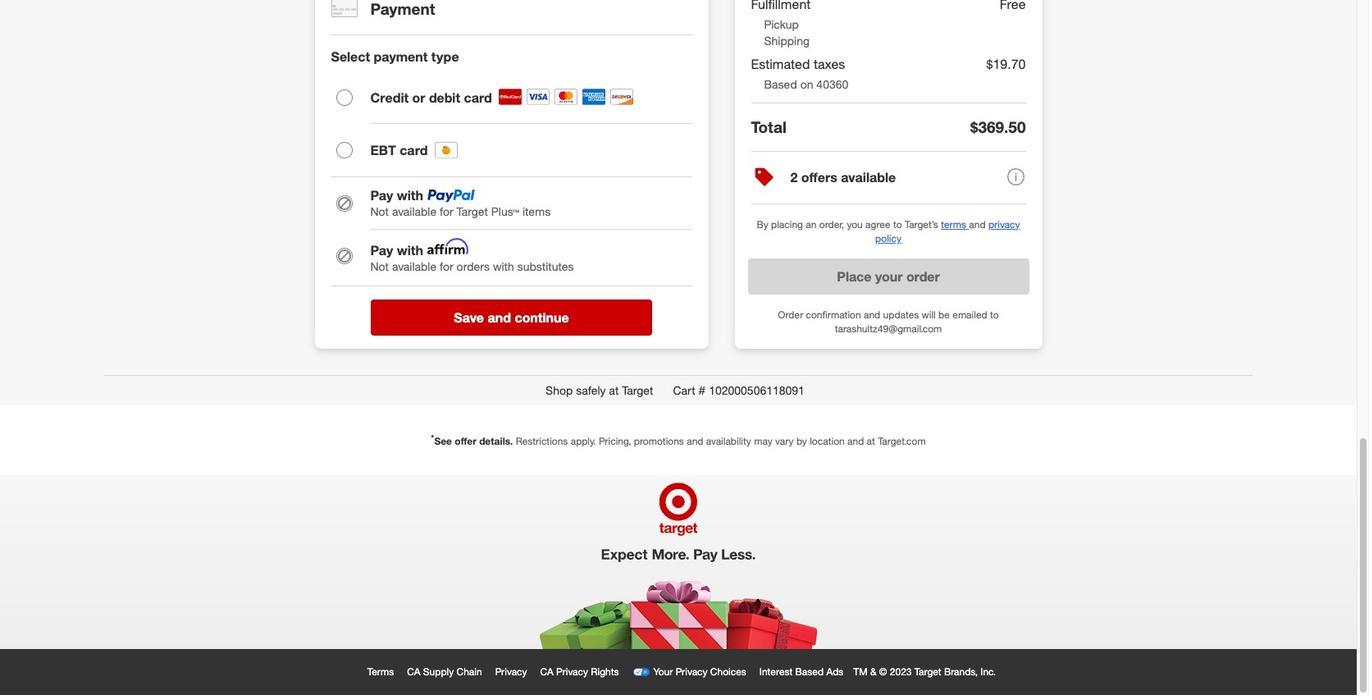 Task type: locate. For each thing, give the bounding box(es) containing it.
save and continue
[[454, 310, 569, 326]]

your
[[654, 665, 673, 678]]

availability
[[706, 435, 752, 448]]

pricing,
[[599, 435, 632, 448]]

to inside order confirmation and updates will be emailed to tarashultz49@gmail.com
[[991, 309, 999, 321]]

on
[[801, 77, 814, 91]]

to
[[894, 218, 902, 231], [991, 309, 999, 321]]

1 vertical spatial pay with
[[371, 242, 423, 258]]

pay with down ebt card
[[371, 188, 423, 204]]

3 privacy from the left
[[676, 665, 708, 678]]

0 horizontal spatial privacy
[[495, 665, 527, 678]]

at left target.com
[[867, 435, 876, 448]]

pay right pay with affirm radio
[[371, 242, 393, 258]]

1 vertical spatial with
[[397, 242, 423, 258]]

card right ebt
[[400, 142, 428, 159]]

and inside order confirmation and updates will be emailed to tarashultz49@gmail.com
[[864, 309, 881, 321]]

0 horizontal spatial target
[[457, 205, 488, 219]]

at inside * see offer details. restrictions apply. pricing, promotions and availability may vary by location and at target.com
[[867, 435, 876, 448]]

privacy left rights
[[556, 665, 588, 678]]

not right pay with paypal radio
[[371, 205, 389, 219]]

placing
[[771, 218, 803, 231]]

terms link
[[364, 662, 404, 682]]

target's
[[905, 218, 939, 231]]

EBT card radio
[[336, 142, 352, 159]]

0 vertical spatial target
[[457, 205, 488, 219]]

target for at
[[622, 384, 654, 398]]

2 vertical spatial available
[[392, 259, 437, 273]]

not right pay with affirm radio
[[371, 259, 389, 273]]

and up tarashultz49@gmail.com
[[864, 309, 881, 321]]

updates
[[883, 309, 919, 321]]

1 vertical spatial at
[[867, 435, 876, 448]]

privacy right 'chain'
[[495, 665, 527, 678]]

and left "availability"
[[687, 435, 704, 448]]

order
[[778, 309, 804, 321]]

1 horizontal spatial privacy
[[556, 665, 588, 678]]

privacy for ca privacy rights
[[556, 665, 588, 678]]

credit
[[371, 90, 409, 106]]

with down ebt card
[[397, 188, 423, 204]]

1 vertical spatial not
[[371, 259, 389, 273]]

ca supply chain
[[407, 665, 482, 678]]

ca right privacy link
[[540, 665, 554, 678]]

ads
[[827, 665, 844, 678]]

2 ca from the left
[[540, 665, 554, 678]]

based down estimated
[[764, 77, 797, 91]]

1 horizontal spatial to
[[991, 309, 999, 321]]

2 for from the top
[[440, 259, 454, 273]]

and right terms at the right top
[[969, 218, 986, 231]]

2
[[791, 169, 798, 186]]

privacy link
[[492, 662, 537, 682]]

to up policy
[[894, 218, 902, 231]]

based
[[764, 77, 797, 91], [796, 665, 824, 678]]

Pay with Affirm radio
[[336, 248, 352, 265]]

0 vertical spatial based
[[764, 77, 797, 91]]

2 horizontal spatial target
[[915, 665, 942, 678]]

pay right pay with paypal radio
[[371, 188, 393, 204]]

not for not available for orders with substitutes
[[371, 259, 389, 273]]

Credit or debit card radio
[[336, 90, 352, 106]]

available up affirm image
[[392, 205, 437, 219]]

your
[[876, 269, 903, 285]]

privacy
[[495, 665, 527, 678], [556, 665, 588, 678], [676, 665, 708, 678]]

0 vertical spatial for
[[440, 205, 454, 219]]

pay with left affirm icon
[[371, 242, 423, 258]]

based left ads at the right of the page
[[796, 665, 824, 678]]

0 horizontal spatial card
[[400, 142, 428, 159]]

0 vertical spatial pay
[[371, 188, 393, 204]]

target
[[457, 205, 488, 219], [622, 384, 654, 398], [915, 665, 942, 678]]

1 horizontal spatial at
[[867, 435, 876, 448]]

0 vertical spatial to
[[894, 218, 902, 231]]

with
[[397, 188, 423, 204], [397, 242, 423, 258], [493, 259, 514, 273]]

ca privacy rights
[[540, 665, 619, 678]]

an
[[806, 218, 817, 231]]

to right emailed
[[991, 309, 999, 321]]

cart
[[673, 384, 696, 398]]

chain
[[457, 665, 482, 678]]

substitutes
[[518, 259, 574, 273]]

save and continue button
[[371, 300, 652, 336]]

orders
[[457, 259, 490, 273]]

&
[[871, 665, 877, 678]]

ca left supply
[[407, 665, 421, 678]]

1 horizontal spatial target
[[622, 384, 654, 398]]

details.
[[479, 435, 513, 448]]

card
[[464, 90, 492, 106], [400, 142, 428, 159]]

1 for from the top
[[440, 205, 454, 219]]

0 vertical spatial card
[[464, 90, 492, 106]]

card right debit
[[464, 90, 492, 106]]

location
[[810, 435, 845, 448]]

confirmation
[[806, 309, 861, 321]]

0 vertical spatial with
[[397, 188, 423, 204]]

2 not from the top
[[371, 259, 389, 273]]

* see offer details. restrictions apply. pricing, promotions and availability may vary by location and at target.com
[[431, 433, 926, 448]]

0 horizontal spatial ca
[[407, 665, 421, 678]]

1 horizontal spatial ca
[[540, 665, 554, 678]]

offer
[[455, 435, 477, 448]]

1 vertical spatial to
[[991, 309, 999, 321]]

available up the by placing an order, you agree to target's terms and
[[841, 169, 896, 186]]

terms
[[368, 665, 394, 678]]

continue
[[515, 310, 569, 326]]

will
[[922, 309, 936, 321]]

0 vertical spatial not
[[371, 205, 389, 219]]

ca for ca privacy rights
[[540, 665, 554, 678]]

2 pay with from the top
[[371, 242, 423, 258]]

2 offers available button
[[751, 152, 1026, 204]]

0 horizontal spatial at
[[609, 384, 619, 398]]

at right safely
[[609, 384, 619, 398]]

pickup
[[764, 17, 799, 31]]

1 not from the top
[[371, 205, 389, 219]]

1 vertical spatial available
[[392, 205, 437, 219]]

privacy policy link
[[876, 218, 1020, 245]]

for up affirm image
[[440, 205, 454, 219]]

target left cart
[[622, 384, 654, 398]]

1 vertical spatial for
[[440, 259, 454, 273]]

0 horizontal spatial to
[[894, 218, 902, 231]]

with right orders
[[493, 259, 514, 273]]

not available for target plus™ items
[[371, 205, 551, 219]]

estimated taxes
[[751, 56, 846, 72]]

choices
[[711, 665, 747, 678]]

target right 2023
[[915, 665, 942, 678]]

and right the save
[[488, 310, 511, 326]]

1 vertical spatial pay
[[371, 242, 393, 258]]

you
[[847, 218, 863, 231]]

inc.
[[981, 665, 996, 678]]

target: expect more. pay less. image
[[448, 475, 909, 649]]

0 vertical spatial available
[[841, 169, 896, 186]]

#
[[699, 384, 706, 398]]

available for not available for target plus™ items
[[392, 205, 437, 219]]

for down affirm icon
[[440, 259, 454, 273]]

2 privacy from the left
[[556, 665, 588, 678]]

target.com
[[878, 435, 926, 448]]

pay
[[371, 188, 393, 204], [371, 242, 393, 258]]

place your order button
[[748, 259, 1030, 295]]

target left plus™
[[457, 205, 488, 219]]

tm & © 2023 target brands, inc.
[[854, 665, 996, 678]]

2 horizontal spatial privacy
[[676, 665, 708, 678]]

at
[[609, 384, 619, 398], [867, 435, 876, 448]]

1 vertical spatial target
[[622, 384, 654, 398]]

available
[[841, 169, 896, 186], [392, 205, 437, 219], [392, 259, 437, 273]]

by
[[797, 435, 807, 448]]

with left affirm icon
[[397, 242, 423, 258]]

available down affirm icon
[[392, 259, 437, 273]]

rights
[[591, 665, 619, 678]]

interest based ads
[[760, 665, 844, 678]]

0 vertical spatial pay with
[[371, 188, 423, 204]]

1 ca from the left
[[407, 665, 421, 678]]

$19.70
[[987, 56, 1026, 72]]

privacy right the your
[[676, 665, 708, 678]]



Task type: describe. For each thing, give the bounding box(es) containing it.
privacy for your privacy choices
[[676, 665, 708, 678]]

your privacy choices
[[654, 665, 747, 678]]

privacy
[[989, 218, 1020, 231]]

$369.50
[[971, 117, 1026, 136]]

ebt card
[[371, 142, 428, 159]]

tm
[[854, 665, 868, 678]]

promotions
[[634, 435, 684, 448]]

estimated
[[751, 56, 810, 72]]

order,
[[820, 218, 845, 231]]

2023
[[890, 665, 912, 678]]

policy
[[876, 232, 902, 245]]

agree
[[866, 218, 891, 231]]

available for not available for orders with substitutes
[[392, 259, 437, 273]]

place
[[837, 269, 872, 285]]

emailed
[[953, 309, 988, 321]]

supply
[[423, 665, 454, 678]]

1 pay with from the top
[[371, 188, 423, 204]]

2 vertical spatial with
[[493, 259, 514, 273]]

1 horizontal spatial card
[[464, 90, 492, 106]]

2 pay from the top
[[371, 242, 393, 258]]

interest based ads link
[[756, 662, 854, 682]]

ca supply chain link
[[404, 662, 492, 682]]

for for orders
[[440, 259, 454, 273]]

ca for ca supply chain
[[407, 665, 421, 678]]

or
[[412, 90, 425, 106]]

1 pay from the top
[[371, 188, 393, 204]]

select
[[331, 49, 370, 65]]

debit
[[429, 90, 460, 106]]

and right location
[[848, 435, 864, 448]]

items
[[523, 205, 551, 219]]

cart # 102000506118091
[[673, 384, 805, 398]]

privacy policy
[[876, 218, 1020, 245]]

102000506118091
[[709, 384, 805, 398]]

vary
[[776, 435, 794, 448]]

1 vertical spatial card
[[400, 142, 428, 159]]

plus™
[[491, 205, 520, 219]]

type
[[432, 49, 459, 65]]

save
[[454, 310, 484, 326]]

affirm image
[[423, 238, 473, 254]]

affirm image
[[427, 244, 465, 254]]

see
[[434, 435, 452, 448]]

apply.
[[571, 435, 596, 448]]

terms
[[941, 218, 967, 231]]

by
[[757, 218, 769, 231]]

order
[[907, 269, 940, 285]]

1 privacy from the left
[[495, 665, 527, 678]]

payment
[[374, 49, 428, 65]]

shop
[[546, 384, 573, 398]]

2 offers available
[[791, 169, 896, 186]]

ca privacy rights link
[[537, 662, 629, 682]]

target for for
[[457, 205, 488, 219]]

based on 40360
[[764, 77, 849, 91]]

tarashultz49@gmail.com
[[835, 323, 942, 335]]

for for target
[[440, 205, 454, 219]]

safely
[[576, 384, 606, 398]]

shipping
[[764, 34, 810, 48]]

1 vertical spatial based
[[796, 665, 824, 678]]

be
[[939, 309, 950, 321]]

shop safely at target
[[546, 384, 654, 398]]

your privacy choices link
[[629, 662, 756, 682]]

brands,
[[945, 665, 978, 678]]

may
[[754, 435, 773, 448]]

Pay with PayPal radio
[[336, 196, 352, 212]]

available inside button
[[841, 169, 896, 186]]

2 vertical spatial target
[[915, 665, 942, 678]]

not available for orders with substitutes
[[371, 259, 574, 273]]

select payment type
[[331, 49, 459, 65]]

place your order
[[837, 269, 940, 285]]

taxes
[[814, 56, 846, 72]]

0 vertical spatial at
[[609, 384, 619, 398]]

terms link
[[941, 218, 969, 231]]

©
[[880, 665, 888, 678]]

and inside button
[[488, 310, 511, 326]]

*
[[431, 433, 434, 443]]

pickup shipping
[[764, 17, 810, 48]]

40360
[[817, 77, 849, 91]]

restrictions
[[516, 435, 568, 448]]

total
[[751, 117, 787, 136]]

interest
[[760, 665, 793, 678]]

by placing an order, you agree to target's terms and
[[757, 218, 989, 231]]

credit or debit card
[[371, 90, 492, 106]]

order confirmation and updates will be emailed to tarashultz49@gmail.com
[[778, 309, 999, 335]]

not for not available for target plus™ items
[[371, 205, 389, 219]]

offers
[[802, 169, 838, 186]]



Task type: vqa. For each thing, say whether or not it's contained in the screenshot.
the 'Not' corresponding to Not available for Target Plus™ items
yes



